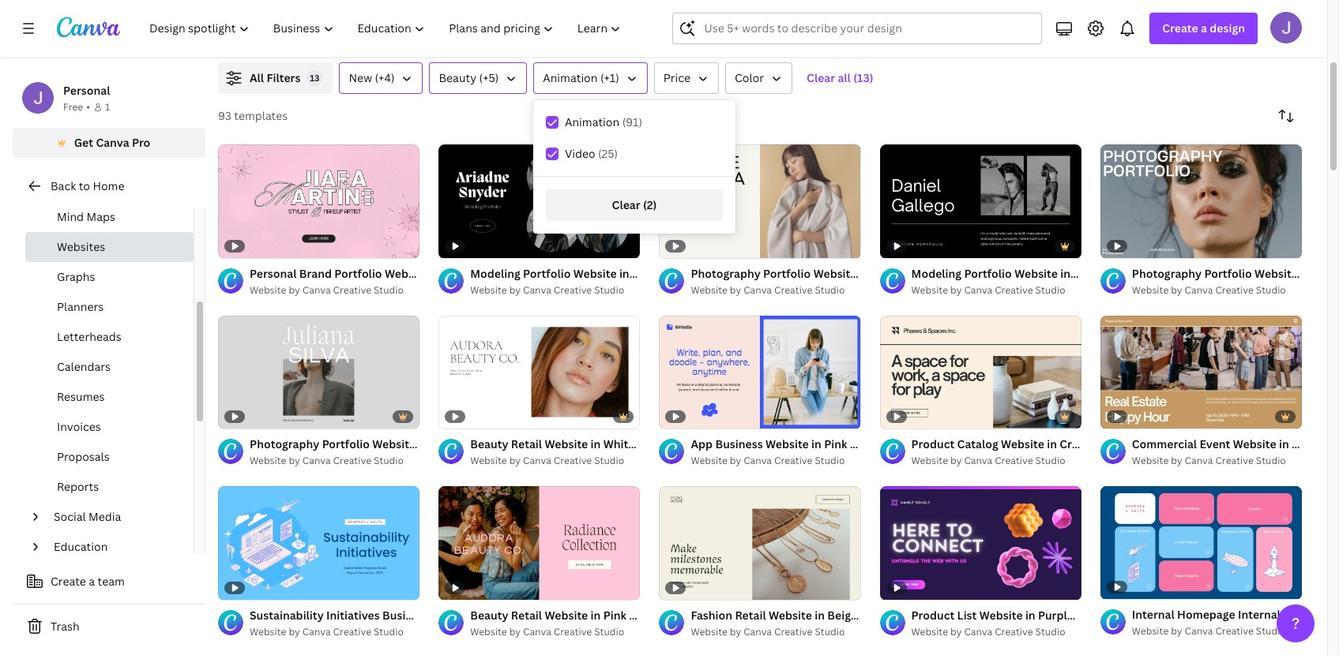 Task type: vqa. For each thing, say whether or not it's contained in the screenshot.
Group
no



Task type: locate. For each thing, give the bounding box(es) containing it.
style right blocks
[[775, 608, 802, 623]]

yellow
[[1102, 608, 1137, 623]]

in inside product list website in purple pink yellow tactile 3d style website by canva creative studio
[[1025, 608, 1036, 623]]

modern
[[1173, 437, 1216, 452]]

0 vertical spatial warm
[[1129, 437, 1161, 452]]

animation up video (25)
[[565, 115, 620, 130]]

and for beige
[[860, 608, 880, 623]]

0 horizontal spatial a
[[89, 574, 95, 589]]

fashion retail website in beige and grey organic warm style website by canva creative studio
[[691, 608, 1017, 639]]

catalog
[[957, 437, 998, 452]]

back
[[51, 179, 76, 194]]

beauty inside beauty (+5) button
[[439, 70, 477, 85]]

1 vertical spatial create
[[51, 574, 86, 589]]

in for white
[[591, 437, 601, 452]]

style right list on the right of page
[[989, 608, 1017, 623]]

0 vertical spatial product
[[911, 437, 955, 452]]

purple
[[1038, 608, 1074, 623]]

letterheads link
[[25, 322, 194, 352]]

cream left black
[[1060, 437, 1095, 452]]

proposals link
[[25, 442, 194, 472]]

grey
[[660, 437, 686, 452], [883, 608, 908, 623]]

style inside beauty retail website in pink and cream colorful blocks style website by canva creative studio
[[775, 608, 802, 623]]

animation (91)
[[565, 115, 642, 130]]

Sort by button
[[1270, 100, 1302, 132]]

style right 3d
[[1196, 608, 1223, 623]]

clear for clear (2)
[[612, 198, 640, 213]]

product left list on the right of page
[[911, 608, 955, 623]]

and
[[637, 437, 658, 452], [629, 608, 650, 623], [860, 608, 880, 623]]

studio inside beauty retail website in white and grey simple light style website by canva creative studio
[[594, 454, 624, 468]]

0 vertical spatial beauty
[[439, 70, 477, 85]]

in inside beauty retail website in pink and cream colorful blocks style website by canva creative studio
[[591, 608, 601, 623]]

1 vertical spatial a
[[89, 574, 95, 589]]

0 horizontal spatial create
[[51, 574, 86, 589]]

colorful
[[690, 608, 734, 623]]

style for beauty retail website in pink and cream colorful blocks style
[[775, 608, 802, 623]]

beauty retail website in white and grey simple light style website by canva creative studio
[[470, 437, 786, 468]]

beauty inside beauty retail website in pink and cream colorful blocks style website by canva creative studio
[[470, 608, 508, 623]]

1 vertical spatial beauty
[[470, 437, 508, 452]]

clear inside button
[[807, 70, 835, 85]]

a inside dropdown button
[[1201, 21, 1207, 36]]

retail
[[511, 437, 542, 452], [511, 608, 542, 623], [735, 608, 766, 623]]

style for fashion retail website in beige and grey organic warm style
[[989, 608, 1017, 623]]

animation
[[543, 70, 598, 85], [565, 115, 620, 130]]

0 horizontal spatial clear
[[612, 198, 640, 213]]

retail inside fashion retail website in beige and grey organic warm style website by canva creative studio
[[735, 608, 766, 623]]

and left fashion
[[629, 608, 650, 623]]

product list website in purple pink yellow tactile 3d style website by canva creative studio
[[911, 608, 1223, 639]]

product inside product list website in purple pink yellow tactile 3d style website by canva creative studio
[[911, 608, 955, 623]]

planners
[[57, 299, 104, 314]]

0 vertical spatial a
[[1201, 21, 1207, 36]]

website by canva creative studio link
[[250, 282, 420, 298], [470, 282, 640, 298], [691, 282, 861, 298], [911, 282, 1081, 298], [1132, 282, 1302, 298], [250, 454, 420, 469], [470, 454, 640, 469], [691, 454, 861, 469], [911, 454, 1081, 469], [1132, 454, 1302, 469], [1132, 624, 1302, 640], [250, 625, 420, 640], [470, 625, 640, 640], [691, 625, 861, 640], [911, 625, 1081, 640]]

warm left the &
[[1129, 437, 1161, 452]]

social media
[[54, 510, 121, 525]]

canva inside fashion retail website in beige and grey organic warm style website by canva creative studio
[[744, 625, 772, 639]]

graphs link
[[25, 262, 194, 292]]

and inside beauty retail website in pink and cream colorful blocks style website by canva creative studio
[[629, 608, 650, 623]]

style for product catalog website in cream black warm & modern style
[[1218, 437, 1246, 452]]

1 vertical spatial cream
[[652, 608, 687, 623]]

in inside fashion retail website in beige and grey organic warm style website by canva creative studio
[[815, 608, 825, 623]]

0 vertical spatial clear
[[807, 70, 835, 85]]

retail for beauty retail website in pink and cream colorful blocks style
[[511, 608, 542, 623]]

create a team button
[[13, 566, 205, 598]]

and for white
[[637, 437, 658, 452]]

create left design
[[1163, 21, 1198, 36]]

93
[[218, 108, 231, 123]]

creative inside fashion retail website in beige and grey organic warm style website by canva creative studio
[[774, 625, 813, 639]]

color button
[[725, 62, 793, 94]]

0 horizontal spatial warm
[[955, 608, 987, 623]]

create for create a design
[[1163, 21, 1198, 36]]

create a team
[[51, 574, 125, 589]]

0 horizontal spatial pink
[[603, 608, 627, 623]]

product for product catalog website in cream black warm & modern style
[[911, 437, 955, 452]]

a inside button
[[89, 574, 95, 589]]

style inside beauty retail website in white and grey simple light style website by canva creative studio
[[758, 437, 786, 452]]

a left team
[[89, 574, 95, 589]]

resumes link
[[25, 382, 194, 412]]

canva
[[96, 135, 129, 150], [302, 283, 331, 297], [523, 283, 551, 297], [744, 283, 772, 297], [964, 283, 993, 297], [1185, 283, 1213, 297], [302, 454, 331, 468], [523, 454, 551, 468], [744, 454, 772, 468], [964, 454, 993, 468], [1185, 454, 1213, 468], [1185, 625, 1213, 639], [302, 625, 331, 639], [523, 625, 551, 639], [744, 625, 772, 639], [964, 625, 993, 639]]

video
[[565, 146, 595, 161]]

clear (2) button
[[546, 190, 723, 221]]

create
[[1163, 21, 1198, 36], [51, 574, 86, 589]]

retail for fashion retail website in beige and grey organic warm style
[[735, 608, 766, 623]]

retail inside beauty retail website in pink and cream colorful blocks style website by canva creative studio
[[511, 608, 542, 623]]

cream inside product catalog website in cream black warm & modern style website by canva creative studio
[[1060, 437, 1095, 452]]

warm inside product catalog website in cream black warm & modern style website by canva creative studio
[[1129, 437, 1161, 452]]

2 product from the top
[[911, 608, 955, 623]]

grey inside beauty retail website in white and grey simple light style website by canva creative studio
[[660, 437, 686, 452]]

animation left (+1)
[[543, 70, 598, 85]]

creative inside beauty retail website in pink and cream colorful blocks style website by canva creative studio
[[554, 625, 592, 639]]

2 pink from the left
[[1076, 608, 1099, 623]]

style inside product list website in purple pink yellow tactile 3d style website by canva creative studio
[[1196, 608, 1223, 623]]

style for beauty retail website in white and grey simple light style
[[758, 437, 786, 452]]

pink inside beauty retail website in pink and cream colorful blocks style website by canva creative studio
[[603, 608, 627, 623]]

a left design
[[1201, 21, 1207, 36]]

product inside product catalog website in cream black warm & modern style website by canva creative studio
[[911, 437, 955, 452]]

1 product from the top
[[911, 437, 955, 452]]

and inside beauty retail website in white and grey simple light style website by canva creative studio
[[637, 437, 658, 452]]

website templates image
[[965, 0, 1302, 43], [965, 0, 1302, 43]]

by
[[289, 283, 300, 297], [509, 283, 521, 297], [730, 283, 741, 297], [951, 283, 962, 297], [1171, 283, 1182, 297], [289, 454, 300, 468], [509, 454, 521, 468], [730, 454, 741, 468], [951, 454, 962, 468], [1171, 454, 1182, 468], [1171, 625, 1182, 639], [289, 625, 300, 639], [509, 625, 521, 639], [730, 625, 741, 639], [951, 625, 962, 639]]

create down education
[[51, 574, 86, 589]]

simple
[[689, 437, 726, 452]]

0 horizontal spatial grey
[[660, 437, 686, 452]]

1 pink from the left
[[603, 608, 627, 623]]

letterheads
[[57, 329, 121, 344]]

team
[[98, 574, 125, 589]]

1 horizontal spatial clear
[[807, 70, 835, 85]]

in for beige
[[815, 608, 825, 623]]

product catalog website in cream black warm & modern style website by canva creative studio
[[911, 437, 1246, 468]]

1 horizontal spatial grey
[[883, 608, 908, 623]]

new
[[349, 70, 372, 85]]

style for product list website in purple pink yellow tactile 3d style
[[1196, 608, 1223, 623]]

animation inside button
[[543, 70, 598, 85]]

filters
[[267, 70, 301, 85]]

creative inside product catalog website in cream black warm & modern style website by canva creative studio
[[995, 454, 1033, 468]]

1 vertical spatial warm
[[955, 608, 987, 623]]

beauty (+5)
[[439, 70, 499, 85]]

in inside beauty retail website in white and grey simple light style website by canva creative studio
[[591, 437, 601, 452]]

social media link
[[47, 502, 184, 533]]

product catalog website in cream black warm & modern style link
[[911, 436, 1246, 454]]

style inside product catalog website in cream black warm & modern style website by canva creative studio
[[1218, 437, 1246, 452]]

calendars link
[[25, 352, 194, 382]]

1 horizontal spatial pink
[[1076, 608, 1099, 623]]

0 vertical spatial animation
[[543, 70, 598, 85]]

pink inside product list website in purple pink yellow tactile 3d style website by canva creative studio
[[1076, 608, 1099, 623]]

grey for organic
[[883, 608, 908, 623]]

cream
[[1060, 437, 1095, 452], [652, 608, 687, 623]]

in for purple
[[1025, 608, 1036, 623]]

studio inside product catalog website in cream black warm & modern style website by canva creative studio
[[1035, 454, 1065, 468]]

all
[[838, 70, 851, 85]]

clear for clear all (13)
[[807, 70, 835, 85]]

back to home
[[51, 179, 124, 194]]

warm right organic on the right bottom of page
[[955, 608, 987, 623]]

and right white
[[637, 437, 658, 452]]

beauty
[[439, 70, 477, 85], [470, 437, 508, 452], [470, 608, 508, 623]]

clear left (2) on the top of page
[[612, 198, 640, 213]]

style inside fashion retail website in beige and grey organic warm style website by canva creative studio
[[989, 608, 1017, 623]]

pro
[[132, 135, 150, 150]]

studio
[[374, 283, 404, 297], [594, 283, 624, 297], [815, 283, 845, 297], [1035, 283, 1065, 297], [1256, 283, 1286, 297], [374, 454, 404, 468], [594, 454, 624, 468], [815, 454, 845, 468], [1035, 454, 1065, 468], [1256, 454, 1286, 468], [1256, 625, 1286, 639], [374, 625, 404, 639], [594, 625, 624, 639], [815, 625, 845, 639], [1035, 625, 1065, 639]]

create for create a team
[[51, 574, 86, 589]]

cream inside beauty retail website in pink and cream colorful blocks style website by canva creative studio
[[652, 608, 687, 623]]

list
[[957, 608, 977, 623]]

website
[[250, 283, 286, 297], [470, 283, 507, 297], [691, 283, 728, 297], [911, 283, 948, 297], [1132, 283, 1169, 297], [545, 437, 588, 452], [1001, 437, 1044, 452], [250, 454, 286, 468], [470, 454, 507, 468], [691, 454, 728, 468], [911, 454, 948, 468], [1132, 454, 1169, 468], [545, 608, 588, 623], [769, 608, 812, 623], [979, 608, 1023, 623], [1132, 625, 1169, 639], [250, 625, 286, 639], [470, 625, 507, 639], [691, 625, 728, 639], [911, 625, 948, 639]]

grey left organic on the right bottom of page
[[883, 608, 908, 623]]

get canva pro
[[74, 135, 150, 150]]

cream left fashion
[[652, 608, 687, 623]]

studio inside fashion retail website in beige and grey organic warm style website by canva creative studio
[[815, 625, 845, 639]]

Search search field
[[704, 13, 1032, 43]]

resumes
[[57, 390, 105, 405]]

beauty retail website in white and grey simple light style link
[[470, 436, 786, 454]]

planners link
[[25, 292, 194, 322]]

retail inside beauty retail website in white and grey simple light style website by canva creative studio
[[511, 437, 542, 452]]

clear inside button
[[612, 198, 640, 213]]

1 vertical spatial product
[[911, 608, 955, 623]]

None search field
[[673, 13, 1042, 44]]

in
[[591, 437, 601, 452], [1047, 437, 1057, 452], [591, 608, 601, 623], [815, 608, 825, 623], [1025, 608, 1036, 623]]

1 vertical spatial animation
[[565, 115, 620, 130]]

clear
[[807, 70, 835, 85], [612, 198, 640, 213]]

style right "light"
[[758, 437, 786, 452]]

clear all (13)
[[807, 70, 873, 85]]

clear left all
[[807, 70, 835, 85]]

1 horizontal spatial a
[[1201, 21, 1207, 36]]

0 vertical spatial cream
[[1060, 437, 1095, 452]]

1 horizontal spatial warm
[[1129, 437, 1161, 452]]

white
[[603, 437, 635, 452]]

create inside create a team button
[[51, 574, 86, 589]]

style right modern
[[1218, 437, 1246, 452]]

product left catalog at the right
[[911, 437, 955, 452]]

1 vertical spatial clear
[[612, 198, 640, 213]]

0 horizontal spatial cream
[[652, 608, 687, 623]]

0 vertical spatial grey
[[660, 437, 686, 452]]

grey for simple
[[660, 437, 686, 452]]

0 vertical spatial create
[[1163, 21, 1198, 36]]

to
[[79, 179, 90, 194]]

grey left simple
[[660, 437, 686, 452]]

1 horizontal spatial create
[[1163, 21, 1198, 36]]

1 horizontal spatial cream
[[1060, 437, 1095, 452]]

grey inside fashion retail website in beige and grey organic warm style website by canva creative studio
[[883, 608, 908, 623]]

beauty retail website in pink and cream colorful blocks style website by canva creative studio
[[470, 608, 802, 639]]

and right beige
[[860, 608, 880, 623]]

trash
[[51, 619, 80, 634]]

warm
[[1129, 437, 1161, 452], [955, 608, 987, 623]]

beauty inside beauty retail website in white and grey simple light style website by canva creative studio
[[470, 437, 508, 452]]

create inside create a design dropdown button
[[1163, 21, 1198, 36]]

1 vertical spatial grey
[[883, 608, 908, 623]]

mind maps
[[57, 209, 115, 224]]

2 vertical spatial beauty
[[470, 608, 508, 623]]

and inside fashion retail website in beige and grey organic warm style website by canva creative studio
[[860, 608, 880, 623]]

website by canva creative studio
[[250, 283, 404, 297], [470, 283, 624, 297], [691, 283, 845, 297], [911, 283, 1065, 297], [1132, 283, 1286, 297], [250, 454, 404, 468], [691, 454, 845, 468], [1132, 454, 1286, 468], [1132, 625, 1286, 639], [250, 625, 404, 639]]

free
[[63, 100, 83, 114]]

creative
[[333, 283, 371, 297], [554, 283, 592, 297], [774, 283, 813, 297], [995, 283, 1033, 297], [1215, 283, 1254, 297], [333, 454, 371, 468], [554, 454, 592, 468], [774, 454, 813, 468], [995, 454, 1033, 468], [1215, 454, 1254, 468], [1215, 625, 1254, 639], [333, 625, 371, 639], [554, 625, 592, 639], [774, 625, 813, 639], [995, 625, 1033, 639]]

in inside product catalog website in cream black warm & modern style website by canva creative studio
[[1047, 437, 1057, 452]]



Task type: describe. For each thing, give the bounding box(es) containing it.
by inside product list website in purple pink yellow tactile 3d style website by canva creative studio
[[951, 625, 962, 639]]

media
[[89, 510, 121, 525]]

templates
[[234, 108, 288, 123]]

animation (+1) button
[[534, 62, 648, 94]]

by inside fashion retail website in beige and grey organic warm style website by canva creative studio
[[730, 625, 741, 639]]

get
[[74, 135, 93, 150]]

organic
[[911, 608, 953, 623]]

product list website in purple pink yellow tactile 3d style link
[[911, 607, 1223, 625]]

93 templates
[[218, 108, 288, 123]]

reports
[[57, 480, 99, 495]]

personal
[[63, 83, 110, 98]]

studio inside product list website in purple pink yellow tactile 3d style website by canva creative studio
[[1035, 625, 1065, 639]]

create a design button
[[1150, 13, 1258, 44]]

studio inside beauty retail website in pink and cream colorful blocks style website by canva creative studio
[[594, 625, 624, 639]]

canva inside product list website in purple pink yellow tactile 3d style website by canva creative studio
[[964, 625, 993, 639]]

all filters
[[250, 70, 301, 85]]

invoices link
[[25, 412, 194, 442]]

clear (2)
[[612, 198, 657, 213]]

retail for beauty retail website in white and grey simple light style
[[511, 437, 542, 452]]

beauty retail website in pink and cream colorful blocks style link
[[470, 607, 802, 625]]

new (+4)
[[349, 70, 395, 85]]

jacob simon image
[[1270, 12, 1302, 43]]

new (+4) button
[[339, 62, 423, 94]]

by inside product catalog website in cream black warm & modern style website by canva creative studio
[[951, 454, 962, 468]]

home
[[93, 179, 124, 194]]

in for pink
[[591, 608, 601, 623]]

beige
[[827, 608, 857, 623]]

price button
[[654, 62, 719, 94]]

(+1)
[[600, 70, 619, 85]]

(13)
[[853, 70, 873, 85]]

fashion
[[691, 608, 732, 623]]

creative inside product list website in purple pink yellow tactile 3d style website by canva creative studio
[[995, 625, 1033, 639]]

(+5)
[[479, 70, 499, 85]]

(25)
[[598, 146, 618, 161]]

color
[[735, 70, 764, 85]]

social
[[54, 510, 86, 525]]

create a design
[[1163, 21, 1245, 36]]

in for cream
[[1047, 437, 1057, 452]]

beauty for beauty (+5)
[[439, 70, 477, 85]]

mind maps link
[[25, 202, 194, 232]]

canva inside beauty retail website in white and grey simple light style website by canva creative studio
[[523, 454, 551, 468]]

a for team
[[89, 574, 95, 589]]

and for pink
[[629, 608, 650, 623]]

all
[[250, 70, 264, 85]]

canva inside beauty retail website in pink and cream colorful blocks style website by canva creative studio
[[523, 625, 551, 639]]

animation for animation (91)
[[565, 115, 620, 130]]

blocks
[[737, 608, 772, 623]]

fashion retail website in beige and grey organic warm style link
[[691, 607, 1017, 625]]

reports link
[[25, 472, 194, 502]]

(91)
[[622, 115, 642, 130]]

free •
[[63, 100, 90, 114]]

by inside beauty retail website in pink and cream colorful blocks style website by canva creative studio
[[509, 625, 521, 639]]

creative inside beauty retail website in white and grey simple light style website by canva creative studio
[[554, 454, 592, 468]]

beauty for beauty retail website in white and grey simple light style website by canva creative studio
[[470, 437, 508, 452]]

invoices
[[57, 420, 101, 435]]

graphs
[[57, 269, 95, 284]]

(+4)
[[375, 70, 395, 85]]

websites
[[57, 239, 105, 254]]

video (25)
[[565, 146, 618, 161]]

trash link
[[13, 612, 205, 643]]

calendars
[[57, 359, 111, 375]]

canva inside product catalog website in cream black warm & modern style website by canva creative studio
[[964, 454, 993, 468]]

design
[[1210, 21, 1245, 36]]

animation (+1)
[[543, 70, 619, 85]]

3d
[[1178, 608, 1193, 623]]

warm inside fashion retail website in beige and grey organic warm style website by canva creative studio
[[955, 608, 987, 623]]

top level navigation element
[[139, 13, 635, 44]]

mind
[[57, 209, 84, 224]]

a for design
[[1201, 21, 1207, 36]]

black
[[1098, 437, 1127, 452]]

back to home link
[[13, 171, 205, 202]]

•
[[86, 100, 90, 114]]

&
[[1163, 437, 1171, 452]]

product for product list website in purple pink yellow tactile 3d style
[[911, 608, 955, 623]]

canva inside get canva pro button
[[96, 135, 129, 150]]

beauty for beauty retail website in pink and cream colorful blocks style website by canva creative studio
[[470, 608, 508, 623]]

clear all (13) button
[[799, 62, 881, 94]]

price
[[663, 70, 691, 85]]

education link
[[47, 533, 184, 563]]

13 filter options selected element
[[307, 70, 323, 86]]

light
[[728, 437, 755, 452]]

proposals
[[57, 450, 110, 465]]

education
[[54, 540, 108, 555]]

animation for animation (+1)
[[543, 70, 598, 85]]

by inside beauty retail website in white and grey simple light style website by canva creative studio
[[509, 454, 521, 468]]

1
[[105, 100, 110, 114]]

(2)
[[643, 198, 657, 213]]

get canva pro button
[[13, 128, 205, 158]]

maps
[[87, 209, 115, 224]]



